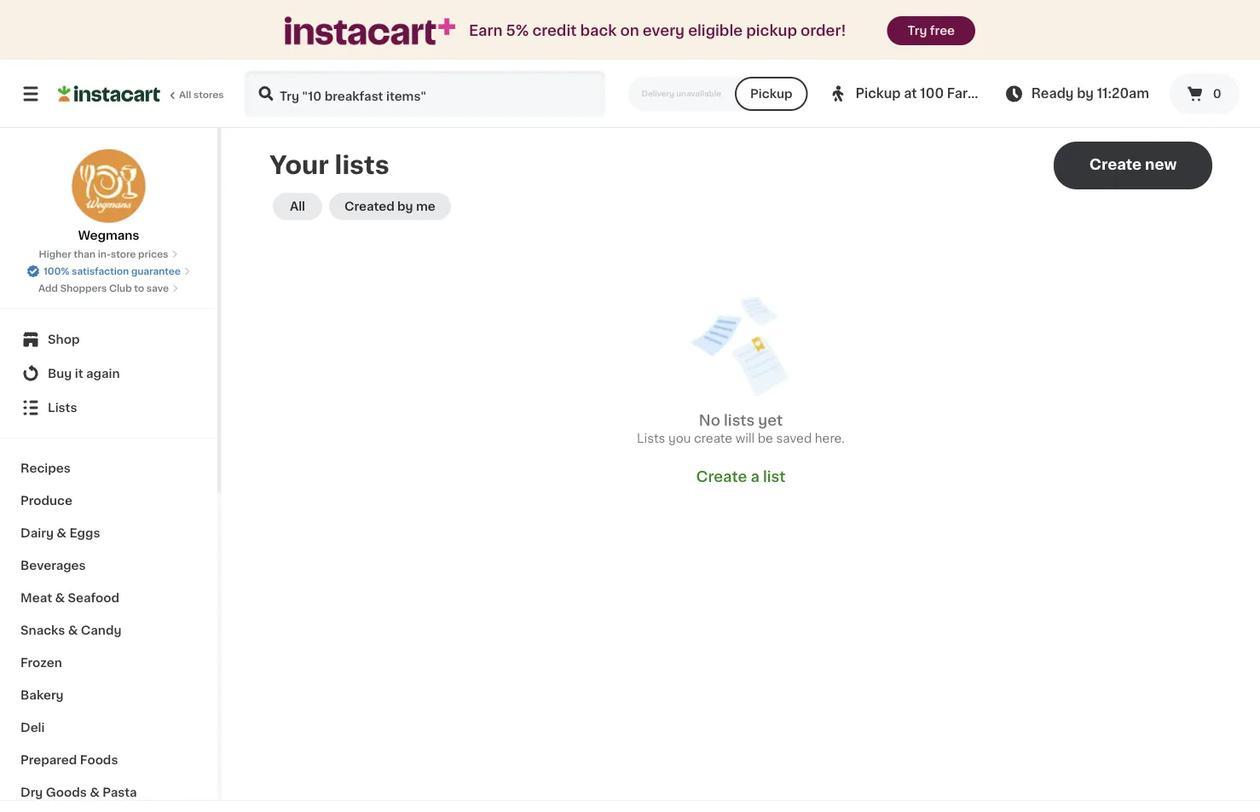 Task type: vqa. For each thing, say whether or not it's contained in the screenshot.
Foods
yes



Task type: describe. For each thing, give the bounding box(es) containing it.
create for create a list
[[697, 470, 748, 484]]

& left pasta
[[90, 787, 100, 799]]

beverages
[[20, 560, 86, 572]]

wegmans link
[[71, 148, 146, 244]]

100% satisfaction guarantee
[[44, 267, 181, 276]]

by for created
[[398, 200, 413, 212]]

stores
[[194, 90, 224, 99]]

here.
[[815, 433, 845, 444]]

created by me
[[345, 200, 436, 212]]

satisfaction
[[72, 267, 129, 276]]

recipes link
[[10, 452, 207, 485]]

prepared foods
[[20, 754, 118, 766]]

dry goods & pasta
[[20, 787, 137, 799]]

lists for your
[[335, 153, 390, 177]]

create a list
[[697, 470, 786, 484]]

order!
[[801, 23, 847, 38]]

at
[[905, 87, 918, 100]]

eligible
[[689, 23, 743, 38]]

credit
[[533, 23, 577, 38]]

express icon image
[[285, 17, 456, 45]]

pasta
[[103, 787, 137, 799]]

pickup for pickup
[[751, 88, 793, 100]]

frozen link
[[10, 647, 207, 679]]

add shoppers club to save link
[[38, 282, 179, 295]]

pickup for pickup at 100 farm view
[[856, 87, 901, 100]]

higher than in-store prices link
[[39, 247, 179, 261]]

& for snacks
[[68, 624, 78, 636]]

bakery
[[20, 689, 64, 701]]

shop link
[[10, 322, 207, 357]]

a
[[751, 470, 760, 484]]

shop
[[48, 334, 80, 346]]

Search field
[[246, 72, 604, 116]]

create for create new
[[1090, 157, 1142, 172]]

produce
[[20, 495, 72, 507]]

higher
[[39, 250, 71, 259]]

beverages link
[[10, 549, 207, 582]]

buy
[[48, 368, 72, 380]]

meat & seafood
[[20, 592, 119, 604]]

lists link
[[10, 391, 207, 425]]

created
[[345, 200, 395, 212]]

foods
[[80, 754, 118, 766]]

it
[[75, 368, 83, 380]]

snacks & candy link
[[10, 614, 207, 647]]

no lists yet lists you create will be saved here.
[[637, 413, 845, 444]]

your
[[270, 153, 329, 177]]

pickup at 100 farm view button
[[829, 70, 1016, 118]]

prepared
[[20, 754, 77, 766]]

all button
[[273, 193, 322, 220]]

view
[[984, 87, 1016, 100]]

will
[[736, 433, 755, 444]]

create
[[695, 433, 733, 444]]

recipes
[[20, 462, 71, 474]]

shoppers
[[60, 284, 107, 293]]

0
[[1214, 88, 1222, 100]]

100
[[921, 87, 944, 100]]

prepared foods link
[[10, 744, 207, 776]]

earn 5% credit back on every eligible pickup order!
[[469, 23, 847, 38]]

by for ready
[[1078, 87, 1095, 100]]

store
[[111, 250, 136, 259]]

on
[[621, 23, 640, 38]]

produce link
[[10, 485, 207, 517]]

saved
[[777, 433, 812, 444]]

create new
[[1090, 157, 1178, 172]]

wegmans logo image
[[71, 148, 146, 224]]

earn
[[469, 23, 503, 38]]

buy it again
[[48, 368, 120, 380]]



Task type: locate. For each thing, give the bounding box(es) containing it.
100% satisfaction guarantee button
[[27, 261, 191, 278]]

1 horizontal spatial all
[[290, 200, 305, 212]]

free
[[931, 25, 956, 37]]

pickup
[[747, 23, 798, 38]]

bakery link
[[10, 679, 207, 712]]

buy it again link
[[10, 357, 207, 391]]

pickup inside popup button
[[856, 87, 901, 100]]

all left the stores
[[179, 90, 191, 99]]

1 vertical spatial lists
[[724, 413, 755, 428]]

1 vertical spatial all
[[290, 200, 305, 212]]

dry
[[20, 787, 43, 799]]

1 vertical spatial by
[[398, 200, 413, 212]]

lists down the buy
[[48, 402, 77, 414]]

by inside button
[[398, 200, 413, 212]]

new
[[1146, 157, 1178, 172]]

5%
[[506, 23, 529, 38]]

0 horizontal spatial by
[[398, 200, 413, 212]]

club
[[109, 284, 132, 293]]

0 horizontal spatial pickup
[[751, 88, 793, 100]]

in-
[[98, 250, 111, 259]]

back
[[581, 23, 617, 38]]

seafood
[[68, 592, 119, 604]]

11:20am
[[1098, 87, 1150, 100]]

0 horizontal spatial create
[[697, 470, 748, 484]]

lists
[[335, 153, 390, 177], [724, 413, 755, 428]]

create a list link
[[697, 468, 786, 486]]

1 horizontal spatial lists
[[724, 413, 755, 428]]

than
[[74, 250, 96, 259]]

None search field
[[244, 70, 606, 118]]

create left a
[[697, 470, 748, 484]]

try
[[908, 25, 928, 37]]

1 horizontal spatial by
[[1078, 87, 1095, 100]]

lists
[[48, 402, 77, 414], [637, 433, 666, 444]]

all stores link
[[58, 70, 225, 118]]

& for dairy
[[57, 527, 67, 539]]

be
[[758, 433, 774, 444]]

prices
[[138, 250, 168, 259]]

all inside button
[[290, 200, 305, 212]]

0 horizontal spatial lists
[[335, 153, 390, 177]]

created by me button
[[329, 193, 451, 220]]

& left 'eggs'
[[57, 527, 67, 539]]

dairy
[[20, 527, 54, 539]]

instacart logo image
[[58, 84, 160, 104]]

lists up will
[[724, 413, 755, 428]]

all
[[179, 90, 191, 99], [290, 200, 305, 212]]

100%
[[44, 267, 70, 276]]

1 horizontal spatial pickup
[[856, 87, 901, 100]]

ready
[[1032, 87, 1075, 100]]

meat
[[20, 592, 52, 604]]

ready by 11:20am link
[[1005, 84, 1150, 104]]

lists for no
[[724, 413, 755, 428]]

lists inside no lists yet lists you create will be saved here.
[[637, 433, 666, 444]]

me
[[416, 200, 436, 212]]

add
[[38, 284, 58, 293]]

dry goods & pasta link
[[10, 776, 207, 801]]

pickup
[[856, 87, 901, 100], [751, 88, 793, 100]]

pickup inside button
[[751, 88, 793, 100]]

deli link
[[10, 712, 207, 744]]

& left candy
[[68, 624, 78, 636]]

try free
[[908, 25, 956, 37]]

by left me
[[398, 200, 413, 212]]

1 horizontal spatial create
[[1090, 157, 1142, 172]]

candy
[[81, 624, 122, 636]]

1 vertical spatial create
[[697, 470, 748, 484]]

0 vertical spatial by
[[1078, 87, 1095, 100]]

ready by 11:20am
[[1032, 87, 1150, 100]]

0 vertical spatial create
[[1090, 157, 1142, 172]]

create inside button
[[1090, 157, 1142, 172]]

all for all
[[290, 200, 305, 212]]

lists inside no lists yet lists you create will be saved here.
[[724, 413, 755, 428]]

lists left "you"
[[637, 433, 666, 444]]

pickup button
[[735, 77, 808, 111]]

0 horizontal spatial lists
[[48, 402, 77, 414]]

0 button
[[1171, 73, 1240, 114]]

save
[[147, 284, 169, 293]]

create left new
[[1090, 157, 1142, 172]]

snacks
[[20, 624, 65, 636]]

farm
[[948, 87, 981, 100]]

add shoppers club to save
[[38, 284, 169, 293]]

pickup down pickup
[[751, 88, 793, 100]]

to
[[134, 284, 144, 293]]

all stores
[[179, 90, 224, 99]]

eggs
[[69, 527, 100, 539]]

every
[[643, 23, 685, 38]]

& right meat
[[55, 592, 65, 604]]

service type group
[[628, 77, 808, 111]]

& for meat
[[55, 592, 65, 604]]

higher than in-store prices
[[39, 250, 168, 259]]

meat & seafood link
[[10, 582, 207, 614]]

0 vertical spatial all
[[179, 90, 191, 99]]

dairy & eggs link
[[10, 517, 207, 549]]

all down your
[[290, 200, 305, 212]]

yet
[[759, 413, 783, 428]]

pickup at 100 farm view
[[856, 87, 1016, 100]]

wegmans
[[78, 229, 139, 241]]

guarantee
[[131, 267, 181, 276]]

pickup left 'at'
[[856, 87, 901, 100]]

0 vertical spatial lists
[[335, 153, 390, 177]]

by
[[1078, 87, 1095, 100], [398, 200, 413, 212]]

all for all stores
[[179, 90, 191, 99]]

lists up created
[[335, 153, 390, 177]]

by right ready
[[1078, 87, 1095, 100]]

dairy & eggs
[[20, 527, 100, 539]]

lists inside lists link
[[48, 402, 77, 414]]

1 vertical spatial lists
[[637, 433, 666, 444]]

create new button
[[1054, 142, 1213, 189]]

deli
[[20, 722, 45, 734]]

snacks & candy
[[20, 624, 122, 636]]

create
[[1090, 157, 1142, 172], [697, 470, 748, 484]]

frozen
[[20, 657, 62, 669]]

1 horizontal spatial lists
[[637, 433, 666, 444]]

0 vertical spatial lists
[[48, 402, 77, 414]]

0 horizontal spatial all
[[179, 90, 191, 99]]

your lists
[[270, 153, 390, 177]]



